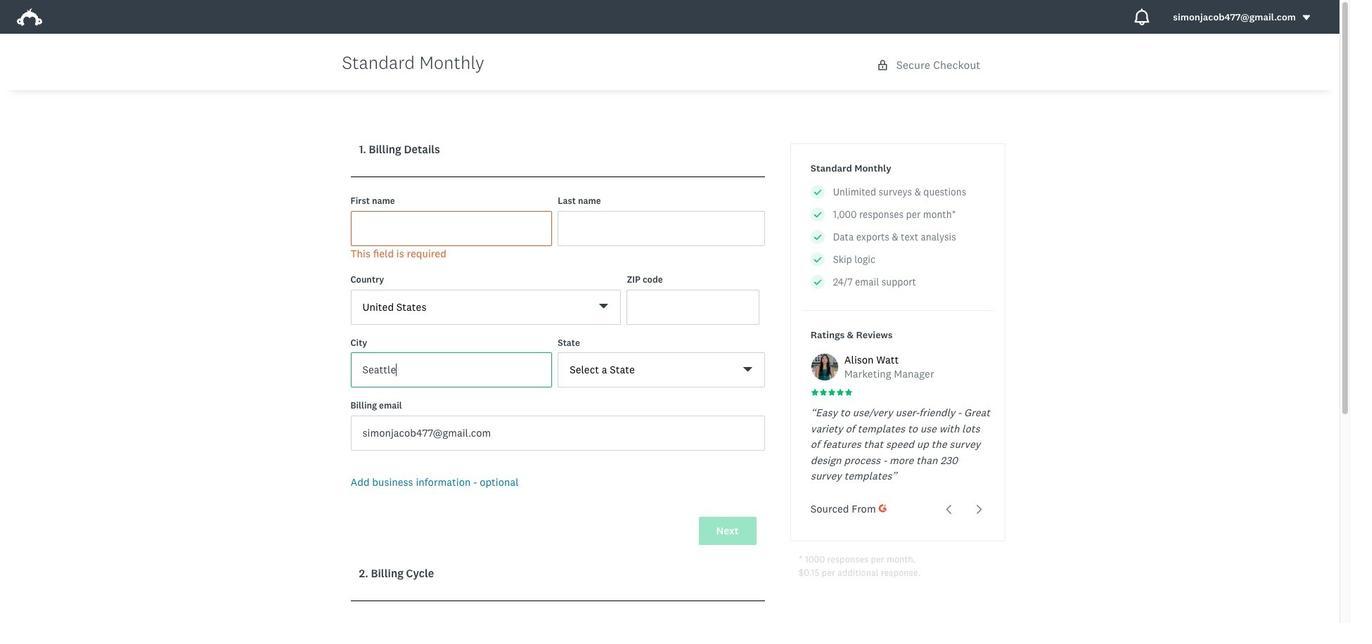 Task type: locate. For each thing, give the bounding box(es) containing it.
None text field
[[351, 211, 552, 246], [558, 211, 765, 246], [351, 352, 552, 388], [351, 415, 765, 451], [351, 211, 552, 246], [558, 211, 765, 246], [351, 352, 552, 388], [351, 415, 765, 451]]

dropdown arrow image
[[1302, 13, 1312, 23]]

chevronright image
[[975, 504, 985, 515]]

products icon image
[[1134, 8, 1151, 25]]

None telephone field
[[627, 289, 760, 325]]



Task type: vqa. For each thing, say whether or not it's contained in the screenshot.
Help image
no



Task type: describe. For each thing, give the bounding box(es) containing it.
chevronleft image
[[944, 504, 955, 515]]

surveymonkey logo image
[[17, 8, 42, 26]]



